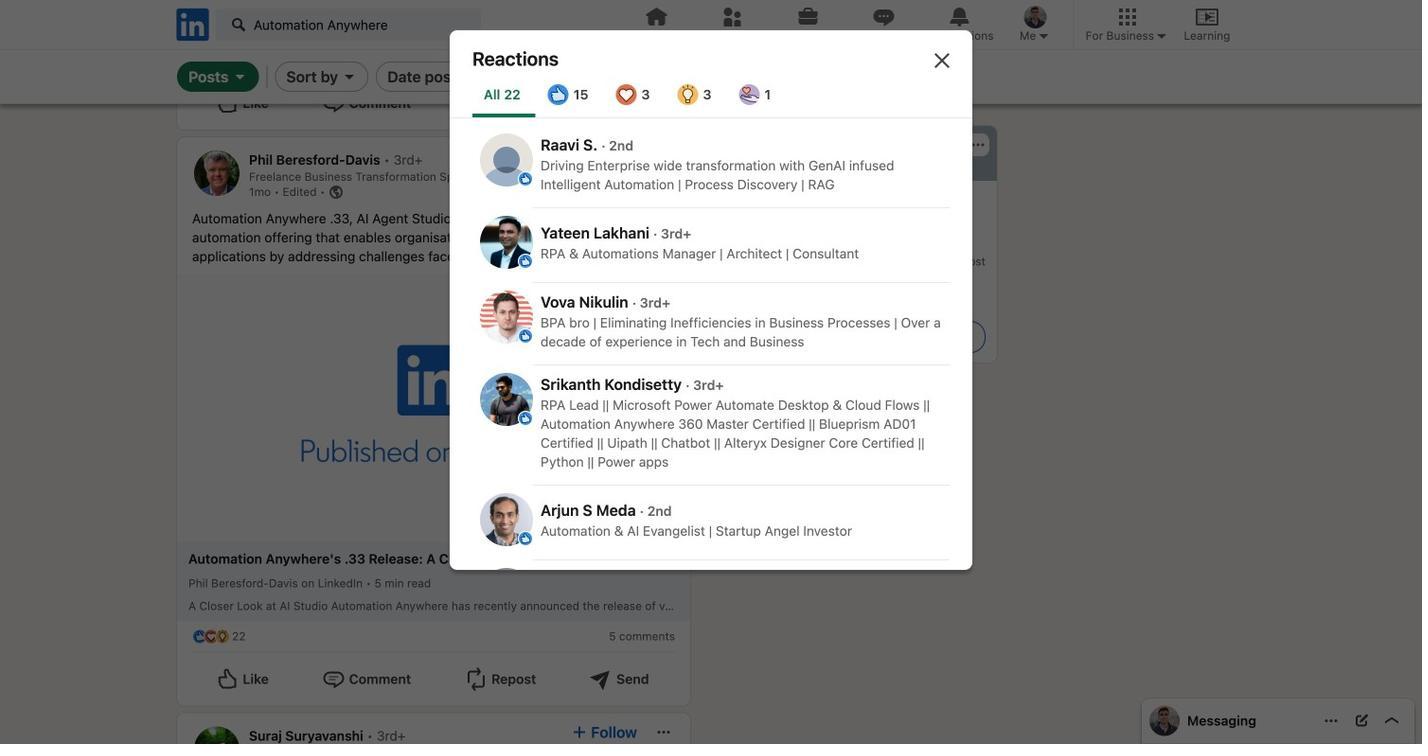 Task type: describe. For each thing, give the bounding box(es) containing it.
love image
[[615, 83, 638, 106]]

insightful image
[[677, 83, 699, 106]]

celebrate image
[[204, 52, 219, 67]]

insightful image
[[215, 629, 230, 645]]

phil beresford-davis, graphic. image
[[194, 151, 240, 196]]

support image
[[738, 83, 761, 106]]

suraj suryavanshi, graphic. image
[[194, 727, 240, 744]]

dismiss image
[[931, 49, 954, 72]]

open article: automation anywhere's .33 release: a closer look at ai studio by phil beresford-davis • 5 min read image
[[177, 274, 690, 542]]



Task type: locate. For each thing, give the bounding box(es) containing it.
dialog
[[450, 30, 973, 744]]

1 vertical spatial like image
[[518, 411, 533, 426]]

0 vertical spatial like image
[[518, 329, 533, 344]]

0 vertical spatial list
[[177, 0, 988, 706]]

linkedin image
[[173, 5, 212, 44]]

list
[[177, 0, 988, 706], [177, 714, 690, 744]]

tab list
[[473, 72, 786, 117]]

love image
[[204, 629, 219, 645]]

1 like image from the top
[[518, 329, 533, 344]]

1 vertical spatial list
[[177, 714, 690, 744]]

2 list from the top
[[177, 714, 690, 744]]

2 like image from the top
[[518, 411, 533, 426]]

omkar savant image
[[1150, 706, 1180, 736]]

like image
[[192, 52, 207, 67], [547, 83, 570, 106], [518, 171, 533, 187], [518, 254, 533, 269], [192, 629, 207, 645]]

like image
[[518, 329, 533, 344], [518, 411, 533, 426], [518, 531, 533, 546]]

1 list from the top
[[177, 0, 988, 706]]

linkedin image
[[173, 5, 212, 44]]

3 like image from the top
[[518, 531, 533, 546]]

2 vertical spatial like image
[[518, 531, 533, 546]]

open article: automation anywhere exceeds first quarter targets, fueled by generative ai-led deals and expanded partner traction | automation anywhere by bit.ly image
[[192, 0, 313, 32]]



Task type: vqa. For each thing, say whether or not it's contained in the screenshot.
3rd Dismiss job icon from the top of the page
no



